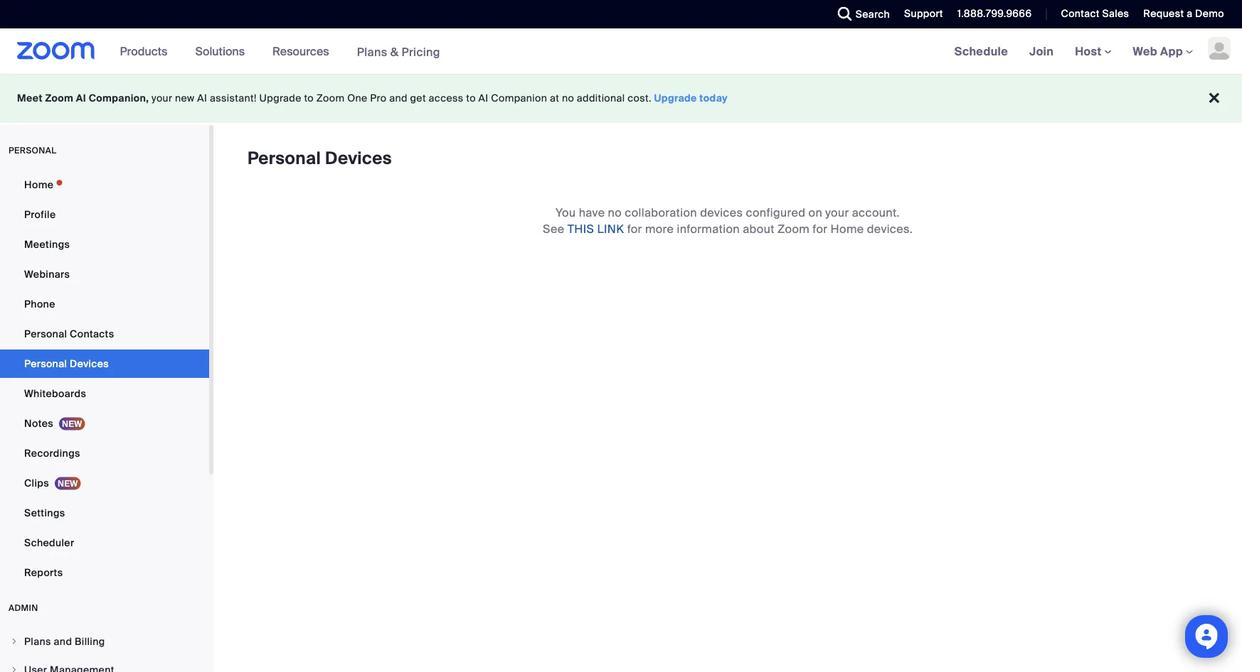 Task type: describe. For each thing, give the bounding box(es) containing it.
zoom logo image
[[17, 42, 95, 60]]

access
[[429, 92, 463, 105]]

resources button
[[273, 28, 335, 74]]

1.888.799.9666
[[957, 7, 1032, 20]]

meetings navigation
[[944, 28, 1242, 75]]

1 horizontal spatial personal devices
[[248, 148, 392, 170]]

join
[[1029, 44, 1054, 59]]

products
[[120, 44, 167, 59]]

one
[[347, 92, 367, 105]]

0 vertical spatial personal
[[248, 148, 321, 170]]

home inside home link
[[24, 178, 54, 191]]

settings link
[[0, 499, 209, 528]]

profile picture image
[[1208, 37, 1231, 60]]

webinars
[[24, 268, 70, 281]]

pricing
[[402, 44, 440, 59]]

billing
[[75, 636, 105, 649]]

whiteboards
[[24, 387, 86, 400]]

companion
[[491, 92, 547, 105]]

demo
[[1195, 7, 1224, 20]]

notes
[[24, 417, 53, 430]]

this link link
[[567, 221, 624, 236]]

today
[[700, 92, 728, 105]]

request a demo
[[1143, 7, 1224, 20]]

link
[[597, 221, 624, 236]]

scheduler
[[24, 537, 74, 550]]

companion,
[[89, 92, 149, 105]]

admin
[[9, 603, 38, 614]]

no inside the you have no collaboration devices configured on your account. see this link for more information about zoom for home devices.
[[608, 205, 622, 220]]

zoom inside the you have no collaboration devices configured on your account. see this link for more information about zoom for home devices.
[[777, 221, 810, 236]]

recordings
[[24, 447, 80, 460]]

personal contacts
[[24, 328, 114, 341]]

settings
[[24, 507, 65, 520]]

sales
[[1102, 7, 1129, 20]]

banner containing products
[[0, 28, 1242, 75]]

information
[[677, 221, 740, 236]]

configured
[[746, 205, 805, 220]]

your inside the you have no collaboration devices configured on your account. see this link for more information about zoom for home devices.
[[825, 205, 849, 220]]

schedule link
[[944, 28, 1019, 74]]

contact sales
[[1061, 7, 1129, 20]]

and inside meet zoom ai companion, footer
[[389, 92, 407, 105]]

your inside meet zoom ai companion, footer
[[152, 92, 172, 105]]

support
[[904, 7, 943, 20]]

contacts
[[70, 328, 114, 341]]

meet
[[17, 92, 43, 105]]

devices.
[[867, 221, 913, 236]]

personal menu menu
[[0, 171, 209, 589]]

right image
[[10, 667, 18, 673]]

reports
[[24, 567, 63, 580]]

a
[[1187, 7, 1192, 20]]

phone link
[[0, 290, 209, 319]]

additional
[[577, 92, 625, 105]]

notes link
[[0, 410, 209, 438]]

phone
[[24, 298, 55, 311]]

solutions button
[[195, 28, 251, 74]]

host button
[[1075, 44, 1112, 59]]

clips link
[[0, 469, 209, 498]]

meet zoom ai companion, your new ai assistant! upgrade to zoom one pro and get access to ai companion at no additional cost. upgrade today
[[17, 92, 728, 105]]

about
[[743, 221, 774, 236]]

1 ai from the left
[[76, 92, 86, 105]]

scheduler link
[[0, 529, 209, 558]]

upgrade today link
[[654, 92, 728, 105]]

2 upgrade from the left
[[654, 92, 697, 105]]

plans and billing menu item
[[0, 629, 209, 656]]

more
[[645, 221, 674, 236]]

3 ai from the left
[[478, 92, 488, 105]]

products button
[[120, 28, 174, 74]]

personal
[[9, 145, 57, 156]]

clips
[[24, 477, 49, 490]]

personal devices inside personal menu menu
[[24, 357, 109, 371]]

meetings link
[[0, 230, 209, 259]]

profile
[[24, 208, 56, 221]]



Task type: locate. For each thing, give the bounding box(es) containing it.
admin menu menu
[[0, 629, 209, 673]]

0 vertical spatial devices
[[325, 148, 392, 170]]

this
[[567, 221, 594, 236]]

1 upgrade from the left
[[259, 92, 301, 105]]

schedule
[[954, 44, 1008, 59]]

1 horizontal spatial your
[[825, 205, 849, 220]]

recordings link
[[0, 440, 209, 468]]

profile link
[[0, 201, 209, 229]]

1 vertical spatial devices
[[70, 357, 109, 371]]

devices inside personal menu menu
[[70, 357, 109, 371]]

personal for the personal devices link
[[24, 357, 67, 371]]

and left billing
[[54, 636, 72, 649]]

plans for plans and billing
[[24, 636, 51, 649]]

at
[[550, 92, 559, 105]]

plans & pricing
[[357, 44, 440, 59]]

1 vertical spatial no
[[608, 205, 622, 220]]

see
[[543, 221, 564, 236]]

0 vertical spatial home
[[24, 178, 54, 191]]

have
[[579, 205, 605, 220]]

meetings
[[24, 238, 70, 251]]

0 horizontal spatial ai
[[76, 92, 86, 105]]

right image
[[10, 638, 18, 647]]

assistant!
[[210, 92, 257, 105]]

whiteboards link
[[0, 380, 209, 408]]

request
[[1143, 7, 1184, 20]]

1 horizontal spatial devices
[[325, 148, 392, 170]]

plans & pricing link
[[357, 44, 440, 59], [357, 44, 440, 59]]

you
[[556, 205, 576, 220]]

devices
[[325, 148, 392, 170], [70, 357, 109, 371]]

upgrade
[[259, 92, 301, 105], [654, 92, 697, 105]]

app
[[1160, 44, 1183, 59]]

plans for plans & pricing
[[357, 44, 387, 59]]

no inside meet zoom ai companion, footer
[[562, 92, 574, 105]]

for down on
[[813, 221, 828, 236]]

0 horizontal spatial for
[[627, 221, 642, 236]]

1 horizontal spatial for
[[813, 221, 828, 236]]

for right link
[[627, 221, 642, 236]]

and left 'get'
[[389, 92, 407, 105]]

0 vertical spatial and
[[389, 92, 407, 105]]

0 vertical spatial no
[[562, 92, 574, 105]]

solutions
[[195, 44, 245, 59]]

plans inside menu item
[[24, 636, 51, 649]]

1 vertical spatial and
[[54, 636, 72, 649]]

web app
[[1133, 44, 1183, 59]]

devices down the contacts
[[70, 357, 109, 371]]

account.
[[852, 205, 900, 220]]

home down account. at the right of page
[[831, 221, 864, 236]]

0 horizontal spatial your
[[152, 92, 172, 105]]

pro
[[370, 92, 387, 105]]

personal devices down one
[[248, 148, 392, 170]]

1 vertical spatial personal
[[24, 328, 67, 341]]

web
[[1133, 44, 1157, 59]]

no up link
[[608, 205, 622, 220]]

ai right new
[[197, 92, 207, 105]]

home inside the you have no collaboration devices configured on your account. see this link for more information about zoom for home devices.
[[831, 221, 864, 236]]

zoom right meet
[[45, 92, 73, 105]]

personal devices down 'personal contacts'
[[24, 357, 109, 371]]

0 horizontal spatial zoom
[[45, 92, 73, 105]]

web app button
[[1133, 44, 1193, 59]]

devices
[[700, 205, 743, 220]]

personal devices
[[248, 148, 392, 170], [24, 357, 109, 371]]

your right on
[[825, 205, 849, 220]]

1 vertical spatial personal devices
[[24, 357, 109, 371]]

0 horizontal spatial upgrade
[[259, 92, 301, 105]]

menu item
[[0, 657, 209, 673]]

ai left companion,
[[76, 92, 86, 105]]

webinars link
[[0, 260, 209, 289]]

0 horizontal spatial devices
[[70, 357, 109, 371]]

to right access
[[466, 92, 476, 105]]

2 horizontal spatial zoom
[[777, 221, 810, 236]]

2 ai from the left
[[197, 92, 207, 105]]

for
[[627, 221, 642, 236], [813, 221, 828, 236]]

your left new
[[152, 92, 172, 105]]

you have no collaboration devices configured on your account. see this link for more information about zoom for home devices.
[[543, 205, 913, 236]]

0 vertical spatial personal devices
[[248, 148, 392, 170]]

zoom down configured
[[777, 221, 810, 236]]

home
[[24, 178, 54, 191], [831, 221, 864, 236]]

collaboration
[[625, 205, 697, 220]]

1 horizontal spatial zoom
[[316, 92, 345, 105]]

0 horizontal spatial to
[[304, 92, 314, 105]]

reports link
[[0, 559, 209, 588]]

and
[[389, 92, 407, 105], [54, 636, 72, 649]]

plans
[[357, 44, 387, 59], [24, 636, 51, 649]]

zoom left one
[[316, 92, 345, 105]]

0 vertical spatial plans
[[357, 44, 387, 59]]

1 horizontal spatial plans
[[357, 44, 387, 59]]

get
[[410, 92, 426, 105]]

plans and billing
[[24, 636, 105, 649]]

product information navigation
[[109, 28, 451, 75]]

resources
[[273, 44, 329, 59]]

cost.
[[628, 92, 651, 105]]

1 horizontal spatial upgrade
[[654, 92, 697, 105]]

plans inside product information navigation
[[357, 44, 387, 59]]

1 horizontal spatial ai
[[197, 92, 207, 105]]

1 horizontal spatial and
[[389, 92, 407, 105]]

1 for from the left
[[627, 221, 642, 236]]

1 vertical spatial home
[[831, 221, 864, 236]]

1 to from the left
[[304, 92, 314, 105]]

search button
[[827, 0, 893, 28]]

plans left & in the top of the page
[[357, 44, 387, 59]]

1 horizontal spatial home
[[831, 221, 864, 236]]

search
[[856, 7, 890, 21]]

home up 'profile'
[[24, 178, 54, 191]]

0 horizontal spatial plans
[[24, 636, 51, 649]]

host
[[1075, 44, 1104, 59]]

zoom
[[45, 92, 73, 105], [316, 92, 345, 105], [777, 221, 810, 236]]

to
[[304, 92, 314, 105], [466, 92, 476, 105]]

no right at
[[562, 92, 574, 105]]

banner
[[0, 28, 1242, 75]]

0 horizontal spatial no
[[562, 92, 574, 105]]

0 horizontal spatial and
[[54, 636, 72, 649]]

your
[[152, 92, 172, 105], [825, 205, 849, 220]]

personal contacts link
[[0, 320, 209, 349]]

personal
[[248, 148, 321, 170], [24, 328, 67, 341], [24, 357, 67, 371]]

to down resources dropdown button
[[304, 92, 314, 105]]

&
[[390, 44, 399, 59]]

support link
[[893, 0, 947, 28], [904, 7, 943, 20]]

upgrade right cost.
[[654, 92, 697, 105]]

2 vertical spatial personal
[[24, 357, 67, 371]]

1.888.799.9666 button
[[947, 0, 1035, 28], [957, 7, 1032, 20]]

personal for personal contacts link at the left of page
[[24, 328, 67, 341]]

contact sales link
[[1050, 0, 1133, 28], [1061, 7, 1129, 20]]

0 horizontal spatial home
[[24, 178, 54, 191]]

contact
[[1061, 7, 1100, 20]]

1 horizontal spatial to
[[466, 92, 476, 105]]

1 vertical spatial plans
[[24, 636, 51, 649]]

1 horizontal spatial no
[[608, 205, 622, 220]]

upgrade down product information navigation
[[259, 92, 301, 105]]

2 for from the left
[[813, 221, 828, 236]]

meet zoom ai companion, footer
[[0, 74, 1242, 123]]

0 horizontal spatial personal devices
[[24, 357, 109, 371]]

ai left companion on the top left of page
[[478, 92, 488, 105]]

2 to from the left
[[466, 92, 476, 105]]

devices down one
[[325, 148, 392, 170]]

on
[[808, 205, 822, 220]]

plans right right image
[[24, 636, 51, 649]]

new
[[175, 92, 195, 105]]

no
[[562, 92, 574, 105], [608, 205, 622, 220]]

personal devices link
[[0, 350, 209, 378]]

1 vertical spatial your
[[825, 205, 849, 220]]

home link
[[0, 171, 209, 199]]

2 horizontal spatial ai
[[478, 92, 488, 105]]

0 vertical spatial your
[[152, 92, 172, 105]]

and inside menu item
[[54, 636, 72, 649]]

join link
[[1019, 28, 1064, 74]]



Task type: vqa. For each thing, say whether or not it's contained in the screenshot.
Room Management MENU ITEM
no



